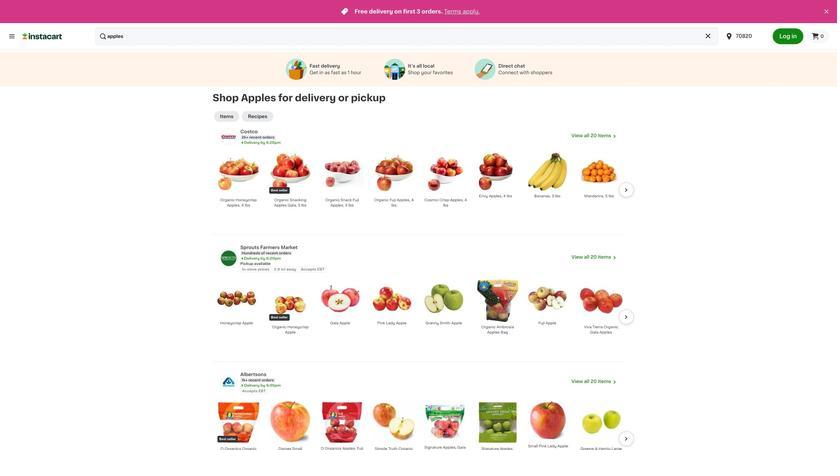 Task type: vqa. For each thing, say whether or not it's contained in the screenshot.
satisfaction at the left of the page
no



Task type: describe. For each thing, give the bounding box(es) containing it.
item carousel region for albertsons show all 20 items element
[[206, 398, 634, 450]]

fuji apple image
[[528, 280, 567, 318]]

cosmic crisp apples, 4 lbs image
[[425, 152, 467, 195]]

organic honeycrisp apples, 4 lbs image
[[217, 152, 260, 195]]

instacart logo image
[[22, 32, 62, 40]]

o organics apples, fuji image
[[321, 401, 363, 444]]

honeycrisp apple image
[[217, 280, 256, 318]]

simple truth organic honeycrisp apples image
[[373, 401, 415, 444]]

greene & hemly large granny smith apples image
[[580, 401, 623, 444]]

small pink lady apple image
[[528, 401, 568, 441]]

signature apples, gala image
[[425, 401, 466, 443]]

granny smith apple image
[[425, 280, 463, 318]]



Task type: locate. For each thing, give the bounding box(es) containing it.
mandarins, 5 lbs image
[[580, 152, 619, 191]]

limited time offer region
[[0, 0, 823, 23]]

organic ambrosia apples bag image
[[477, 280, 519, 322]]

bananas, 3 lbs image
[[528, 152, 567, 191]]

organic honeycrisp apple image
[[269, 280, 312, 322]]

0 vertical spatial item carousel region
[[206, 149, 634, 237]]

3 item carousel region from the top
[[206, 398, 634, 450]]

item carousel region for sprouts farmers market show all 20 items element
[[206, 277, 634, 364]]

envy apples, 4 lbs image
[[477, 152, 515, 191]]

organic snack fuji apples, 3 lbs image
[[321, 152, 364, 195]]

1 item carousel region from the top
[[206, 149, 634, 237]]

1 vertical spatial item carousel region
[[206, 277, 634, 364]]

o organics organic honeycrisp apples image
[[217, 401, 260, 444]]

albertsons show all 20 items element
[[241, 371, 572, 378]]

viva tierra organic gala apples image
[[580, 280, 623, 322]]

domex small honeycrisp apples image
[[269, 401, 312, 444]]

2 vertical spatial item carousel region
[[206, 398, 634, 450]]

2 item carousel region from the top
[[206, 277, 634, 364]]

None search field
[[95, 27, 719, 46]]

gala apple image
[[321, 280, 360, 318]]

signature apples, granny smith image
[[477, 401, 519, 444]]

costco show all 20 items element
[[241, 128, 572, 135]]

sprouts farmers market show all 20 items element
[[241, 244, 572, 251]]

item carousel region
[[206, 149, 634, 237], [206, 277, 634, 364], [206, 398, 634, 450]]

item carousel region for costco show all 20 items element
[[206, 149, 634, 237]]

Search field
[[95, 27, 719, 46]]

organic fuji apples, 4 lbs image
[[373, 152, 415, 195]]

organic snacking apples gala, 3 lbs image
[[269, 152, 312, 195]]

pink lady apple image
[[373, 280, 412, 318]]



